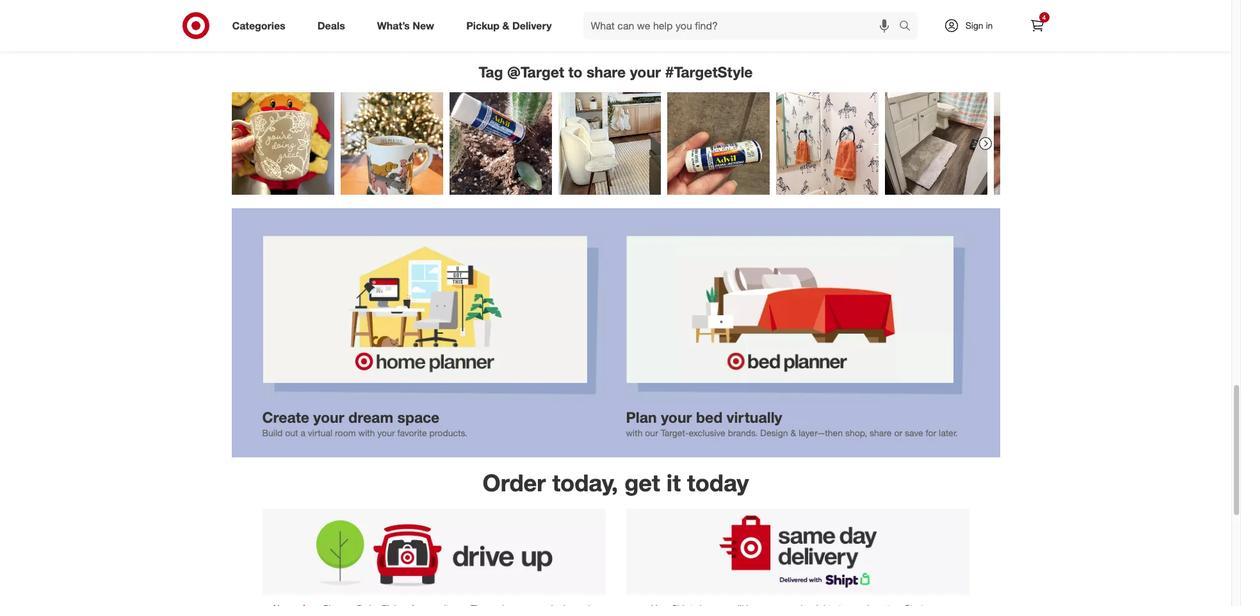 Task type: vqa. For each thing, say whether or not it's contained in the screenshot.
share
yes



Task type: locate. For each thing, give the bounding box(es) containing it.
& inside 'link'
[[503, 19, 510, 32]]

build
[[262, 427, 283, 438]]

& right 'design'
[[791, 427, 797, 438]]

0 horizontal spatial &
[[503, 19, 510, 32]]

0 horizontal spatial with
[[359, 427, 375, 438]]

2 with from the left
[[626, 427, 643, 438]]

what's new link
[[366, 12, 451, 40]]

target-
[[661, 427, 689, 438]]

with down the plan
[[626, 427, 643, 438]]

drive up image
[[262, 509, 606, 595]]

share
[[587, 63, 626, 81], [870, 427, 892, 438]]

1 with from the left
[[359, 427, 375, 438]]

to
[[389, 15, 397, 26], [569, 63, 583, 81]]

today
[[687, 468, 749, 497]]

your up "virtual"
[[314, 408, 345, 426]]

our
[[645, 427, 659, 438]]

user image by @beautybyjjmerone image
[[449, 92, 552, 195]]

1 vertical spatial &
[[791, 427, 797, 438]]

space.
[[511, 15, 537, 26]]

space
[[398, 408, 440, 426]]

exclusive
[[689, 427, 726, 438]]

it
[[667, 468, 681, 497]]

0 horizontal spatial share
[[587, 63, 626, 81]]

user image by @acoupleofkeans image
[[558, 92, 661, 195]]

1 vertical spatial to
[[569, 63, 583, 81]]

4
[[1043, 13, 1046, 21]]

all you'll need to make the most of your new space.
[[331, 15, 537, 26]]

0 vertical spatial &
[[503, 19, 510, 32]]

& left space.
[[503, 19, 510, 32]]

your down 'dream' at the left of page
[[378, 427, 395, 438]]

search
[[893, 20, 924, 33]]

with
[[359, 427, 375, 438], [626, 427, 643, 438]]

new
[[413, 19, 435, 32]]

to right @target
[[569, 63, 583, 81]]

brands.
[[728, 427, 758, 438]]

your up target-
[[661, 408, 692, 426]]

1 horizontal spatial &
[[791, 427, 797, 438]]

deals link
[[307, 12, 361, 40]]

user image by @themerrymorriscottage image
[[994, 92, 1097, 195]]

1 horizontal spatial with
[[626, 427, 643, 438]]

1 horizontal spatial share
[[870, 427, 892, 438]]

share inside plan your bed virtually with our target-exclusive brands. design & layer—then shop, share or save for later.
[[870, 427, 892, 438]]

1 vertical spatial share
[[870, 427, 892, 438]]

0 horizontal spatial to
[[389, 15, 397, 26]]

& inside plan your bed virtually with our target-exclusive brands. design & layer—then shop, share or save for later.
[[791, 427, 797, 438]]

your right "of" at the top
[[471, 15, 489, 26]]

&
[[503, 19, 510, 32], [791, 427, 797, 438]]

virtual
[[308, 427, 333, 438]]

of
[[461, 15, 469, 26]]

room
[[335, 427, 356, 438]]

pickup
[[467, 19, 500, 32]]

what's new
[[377, 19, 435, 32]]

sign in
[[966, 20, 993, 31]]

your
[[471, 15, 489, 26], [630, 63, 661, 81], [314, 408, 345, 426], [661, 408, 692, 426], [378, 427, 395, 438]]

user image by @whitneyh1226 image
[[885, 92, 988, 195]]

need
[[366, 15, 386, 26]]

with down 'dream' at the left of page
[[359, 427, 375, 438]]

to right need at the left of page
[[389, 15, 397, 26]]

search button
[[893, 12, 924, 42]]

sign in link
[[933, 12, 1013, 40]]

save
[[905, 427, 924, 438]]

most
[[439, 15, 459, 26]]

tag
[[479, 63, 503, 81]]



Task type: describe. For each thing, give the bounding box(es) containing it.
@target
[[507, 63, 565, 81]]

later.
[[939, 427, 958, 438]]

favorite
[[398, 427, 427, 438]]

0 vertical spatial share
[[587, 63, 626, 81]]

in
[[986, 20, 993, 31]]

user image by @girliewithadrill image
[[776, 92, 879, 195]]

virtually
[[727, 408, 783, 426]]

1 horizontal spatial to
[[569, 63, 583, 81]]

deals
[[318, 19, 345, 32]]

plan your bed virtually with our target-exclusive brands. design & layer—then shop, share or save for later.
[[626, 408, 958, 438]]

get
[[625, 468, 660, 497]]

0 vertical spatial to
[[389, 15, 397, 26]]

same day delivery. delivered by shipt. image
[[626, 509, 970, 595]]

you'll
[[343, 15, 363, 26]]

layer—then
[[799, 427, 843, 438]]

for
[[926, 427, 937, 438]]

your inside plan your bed virtually with our target-exclusive brands. design & layer—then shop, share or save for later.
[[661, 408, 692, 426]]

your left #targetstyle
[[630, 63, 661, 81]]

bed
[[696, 408, 723, 426]]

tag @target to share your #targetstyle
[[479, 63, 753, 81]]

all
[[331, 15, 341, 26]]

bed planner image
[[626, 229, 970, 401]]

order
[[483, 468, 546, 497]]

a
[[301, 427, 306, 438]]

What can we help you find? suggestions appear below search field
[[583, 12, 902, 40]]

make
[[399, 15, 421, 26]]

create your dream space build out a virtual room with your favorite products.
[[262, 408, 468, 438]]

the
[[423, 15, 436, 26]]

home planner image
[[262, 229, 606, 401]]

pickup & delivery
[[467, 19, 552, 32]]

user image by @a_cuban_girl_in_the_south image
[[232, 92, 334, 195]]

delivery
[[513, 19, 552, 32]]

dream
[[349, 408, 393, 426]]

create
[[262, 408, 309, 426]]

categories link
[[221, 12, 302, 40]]

products.
[[430, 427, 468, 438]]

user image by @thelazyplant image
[[341, 92, 443, 195]]

user image by @unearnedrose9988 image
[[667, 92, 770, 195]]

design
[[761, 427, 788, 438]]

out
[[285, 427, 298, 438]]

today,
[[553, 468, 618, 497]]

all you'll need to make the most of your new space. link
[[252, 0, 616, 35]]

#targetstyle
[[665, 63, 753, 81]]

plan
[[626, 408, 657, 426]]

with inside plan your bed virtually with our target-exclusive brands. design & layer—then shop, share or save for later.
[[626, 427, 643, 438]]

4 link
[[1024, 12, 1052, 40]]

new
[[491, 15, 508, 26]]

what's
[[377, 19, 410, 32]]

pickup & delivery link
[[456, 12, 568, 40]]

or
[[895, 427, 903, 438]]

categories
[[232, 19, 286, 32]]

shop,
[[846, 427, 868, 438]]

order today, get it today
[[483, 468, 749, 497]]

sign
[[966, 20, 984, 31]]

with inside the create your dream space build out a virtual room with your favorite products.
[[359, 427, 375, 438]]



